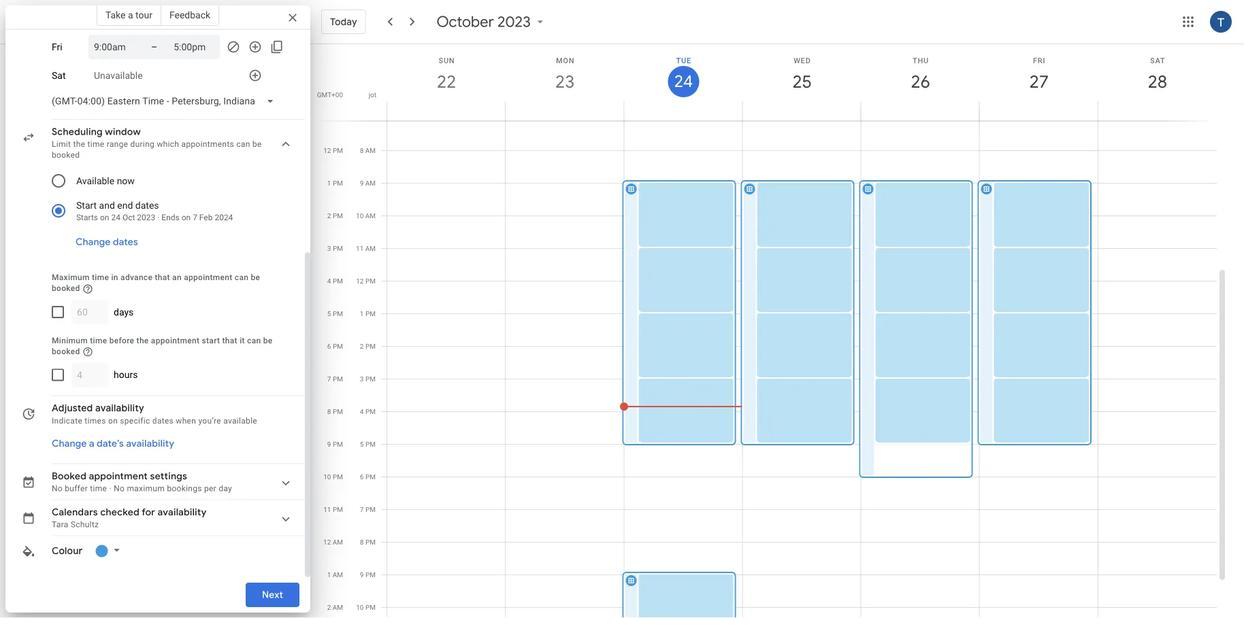Task type: describe. For each thing, give the bounding box(es) containing it.
1 horizontal spatial 6 pm
[[360, 473, 376, 482]]

2 vertical spatial 11
[[323, 506, 331, 514]]

appointment inside 'minimum time before the appointment start that it can be booked'
[[151, 336, 200, 346]]

and
[[99, 200, 115, 211]]

booked inside 'minimum time before the appointment start that it can be booked'
[[52, 347, 80, 357]]

0 horizontal spatial 3
[[327, 245, 331, 253]]

date's
[[97, 438, 124, 451]]

1 horizontal spatial 4
[[360, 408, 364, 416]]

the for time
[[137, 336, 149, 346]]

specific
[[120, 417, 150, 426]]

an
[[172, 273, 182, 283]]

1 horizontal spatial 9 pm
[[360, 571, 376, 580]]

maximum
[[127, 485, 165, 494]]

feb
[[199, 213, 213, 223]]

start
[[202, 336, 220, 346]]

settings
[[150, 471, 187, 483]]

when
[[176, 417, 196, 426]]

24 column header
[[624, 44, 743, 121]]

am down 7 am
[[365, 147, 376, 155]]

minimum
[[52, 336, 88, 346]]

0 vertical spatial 11
[[323, 114, 331, 122]]

take a tour
[[105, 9, 152, 20]]

mon 23
[[554, 56, 575, 93]]

be inside maximum time in advance that an appointment can be booked
[[251, 273, 260, 283]]

time inside 'minimum time before the appointment start that it can be booked'
[[90, 336, 107, 346]]

thursday, 26 october element
[[905, 66, 936, 97]]

be inside 'minimum time before the appointment start that it can be booked'
[[263, 336, 273, 346]]

change for change dates
[[76, 237, 111, 249]]

for
[[142, 507, 155, 519]]

sat 28
[[1147, 56, 1166, 93]]

sun 22
[[436, 56, 455, 93]]

27
[[1029, 70, 1048, 93]]

tara
[[52, 521, 68, 530]]

0 vertical spatial 12
[[323, 147, 331, 155]]

on inside adjusted availability indicate times on specific dates when you're available
[[108, 417, 118, 426]]

0 vertical spatial 2
[[327, 212, 331, 220]]

start and end dates starts on 24 oct 2023 · ends on 7 feb 2024
[[76, 200, 233, 223]]

22
[[436, 70, 455, 93]]

7 am
[[360, 114, 376, 122]]

october 2023
[[437, 12, 531, 31]]

time inside booked appointment settings no buffer time · no maximum bookings per day
[[90, 485, 107, 494]]

times
[[85, 417, 106, 426]]

ends
[[162, 213, 179, 223]]

change dates
[[76, 237, 138, 249]]

1 horizontal spatial 3
[[360, 375, 364, 384]]

change dates button
[[70, 226, 144, 259]]

0 horizontal spatial 4 pm
[[327, 277, 343, 286]]

today button
[[321, 5, 366, 38]]

fri for fri
[[52, 42, 62, 53]]

0 horizontal spatial 5
[[327, 310, 331, 318]]

take
[[105, 9, 126, 20]]

1 horizontal spatial 3 pm
[[360, 375, 376, 384]]

26
[[910, 70, 929, 93]]

1 vertical spatial 7 pm
[[360, 506, 376, 514]]

booked appointment settings no buffer time · no maximum bookings per day
[[52, 471, 232, 494]]

sun
[[439, 56, 455, 65]]

Maximum days in advance that an appointment can be booked number field
[[77, 300, 103, 325]]

calendars checked for availability tara schultz
[[52, 507, 207, 530]]

feedback
[[169, 9, 210, 20]]

2 am
[[327, 604, 343, 612]]

1 horizontal spatial 2 pm
[[360, 343, 376, 351]]

End time on Fridays text field
[[174, 39, 215, 55]]

1 vertical spatial 9
[[327, 441, 331, 449]]

0 vertical spatial 1
[[327, 179, 331, 188]]

gmt+00
[[317, 91, 343, 99]]

available
[[223, 417, 257, 426]]

availability for date's
[[126, 438, 174, 451]]

can inside maximum time in advance that an appointment can be booked
[[235, 273, 249, 283]]

tue
[[676, 56, 691, 65]]

1 vertical spatial 10
[[323, 473, 331, 482]]

maximum time in advance that an appointment can be booked
[[52, 273, 260, 294]]

colour
[[52, 546, 83, 558]]

fri 27
[[1029, 56, 1048, 93]]

0 vertical spatial 5 pm
[[327, 310, 343, 318]]

friday, 27 october element
[[1023, 66, 1055, 97]]

1 vertical spatial 2
[[360, 343, 364, 351]]

buffer
[[65, 485, 88, 494]]

change a date's availability
[[52, 438, 174, 451]]

am down 8 am
[[365, 179, 376, 188]]

1 horizontal spatial 6
[[360, 473, 364, 482]]

on down and
[[100, 213, 109, 223]]

Start time on Fridays text field
[[94, 39, 135, 55]]

2 vertical spatial 12
[[323, 539, 331, 547]]

availability inside adjusted availability indicate times on specific dates when you're available
[[95, 403, 144, 415]]

10 am
[[356, 212, 376, 220]]

1 vertical spatial 8
[[327, 408, 331, 416]]

0 horizontal spatial 8 pm
[[327, 408, 343, 416]]

2 vertical spatial 1
[[327, 571, 331, 580]]

11 pm
[[323, 506, 343, 514]]

9 am
[[360, 179, 376, 188]]

adjusted
[[52, 403, 93, 415]]

schultz
[[71, 521, 99, 530]]

am up 1 am
[[333, 539, 343, 547]]

october 2023 button
[[431, 12, 553, 31]]

jot
[[369, 91, 376, 99]]

be inside the scheduling window limit the time range during which appointments can be booked
[[252, 140, 262, 149]]

Minimum amount of hours before the start of the appointment that it can be booked number field
[[77, 364, 103, 388]]

change for change a date's availability
[[52, 438, 87, 451]]

next
[[262, 589, 283, 602]]

0 vertical spatial 10
[[356, 212, 364, 220]]

change a date's availability button
[[46, 432, 180, 457]]

1 vertical spatial 1 pm
[[360, 310, 376, 318]]

on right ends
[[182, 213, 191, 223]]

sat for sat
[[52, 70, 66, 82]]

maximum
[[52, 273, 90, 283]]

1 vertical spatial 4 pm
[[360, 408, 376, 416]]

scheduling
[[52, 126, 103, 139]]

2023 inside start and end dates starts on 24 oct 2023 · ends on 7 feb 2024
[[137, 213, 155, 223]]

23 column header
[[505, 44, 624, 121]]

28
[[1147, 70, 1166, 93]]

fri for fri 27
[[1033, 56, 1046, 65]]

12 am
[[323, 539, 343, 547]]

grid containing 22
[[316, 44, 1228, 619]]

0 vertical spatial 10 pm
[[323, 473, 343, 482]]

it
[[240, 336, 245, 346]]

0 horizontal spatial 7 pm
[[327, 375, 343, 384]]

28 column header
[[1098, 44, 1217, 121]]

am up 2 am
[[333, 571, 343, 580]]

0 vertical spatial 11 am
[[323, 114, 343, 122]]

0 horizontal spatial 4
[[327, 277, 331, 286]]

booked
[[52, 471, 87, 483]]

1 horizontal spatial 11 am
[[356, 245, 376, 253]]

appointment inside maximum time in advance that an appointment can be booked
[[184, 273, 232, 283]]

1 horizontal spatial 5 pm
[[360, 441, 376, 449]]

that inside 'minimum time before the appointment start that it can be booked'
[[222, 336, 237, 346]]

which
[[157, 140, 179, 149]]

today
[[330, 16, 357, 28]]

2 vertical spatial 8
[[360, 539, 364, 547]]

tue 24
[[673, 56, 692, 92]]

22 column header
[[387, 44, 506, 121]]

2 vertical spatial 10
[[356, 604, 364, 612]]

thu 26
[[910, 56, 929, 93]]

1 am
[[327, 571, 343, 580]]

a for change
[[89, 438, 94, 451]]

appointments
[[181, 140, 234, 149]]

1 vertical spatial 12
[[356, 277, 364, 286]]

scheduling window limit the time range during which appointments can be booked
[[52, 126, 262, 160]]

tour
[[135, 9, 152, 20]]

0 vertical spatial 12 pm
[[323, 147, 343, 155]]

wed 25
[[791, 56, 811, 93]]

hours
[[114, 370, 138, 381]]

indicate
[[52, 417, 82, 426]]

range
[[107, 140, 128, 149]]

1 vertical spatial 11
[[356, 245, 364, 253]]



Task type: vqa. For each thing, say whether or not it's contained in the screenshot.
· in the Booked Appointment Settings No Buffer Time · No Maximum Bookings Per Day
yes



Task type: locate. For each thing, give the bounding box(es) containing it.
0 vertical spatial 1 pm
[[327, 179, 343, 188]]

saturday, 28 october element
[[1142, 66, 1173, 97]]

12 pm
[[323, 147, 343, 155], [356, 277, 376, 286]]

dates left "when"
[[152, 417, 174, 426]]

2 booked from the top
[[52, 284, 80, 294]]

adjusted availability indicate times on specific dates when you're available
[[52, 403, 257, 426]]

appointment up maximum
[[89, 471, 148, 483]]

the right before
[[137, 336, 149, 346]]

1 vertical spatial appointment
[[151, 336, 200, 346]]

can right it
[[247, 336, 261, 346]]

wed
[[794, 56, 811, 65]]

2 vertical spatial 9
[[360, 571, 364, 580]]

12
[[323, 147, 331, 155], [356, 277, 364, 286], [323, 539, 331, 547]]

sat up saturday, 28 october element
[[1150, 56, 1166, 65]]

1 booked from the top
[[52, 151, 80, 160]]

8
[[360, 147, 364, 155], [327, 408, 331, 416], [360, 539, 364, 547]]

availability down bookings
[[158, 507, 207, 519]]

0 vertical spatial availability
[[95, 403, 144, 415]]

2 no from the left
[[114, 485, 125, 494]]

time left in
[[92, 273, 109, 283]]

5
[[327, 310, 331, 318], [360, 441, 364, 449]]

checked
[[100, 507, 140, 519]]

thu
[[913, 56, 929, 65]]

9 up 11 pm
[[327, 441, 331, 449]]

time inside maximum time in advance that an appointment can be booked
[[92, 273, 109, 283]]

0 vertical spatial 8
[[360, 147, 364, 155]]

7 pm
[[327, 375, 343, 384], [360, 506, 376, 514]]

booked down minimum
[[52, 347, 80, 357]]

0 vertical spatial 9
[[360, 179, 364, 188]]

8 pm
[[327, 408, 343, 416], [360, 539, 376, 547]]

the down scheduling
[[73, 140, 85, 149]]

2023 right the october
[[498, 12, 531, 31]]

option group containing available now
[[46, 166, 280, 226]]

0 vertical spatial 8 pm
[[327, 408, 343, 416]]

sat up scheduling
[[52, 70, 66, 82]]

can right appointments
[[236, 140, 250, 149]]

0 horizontal spatial fri
[[52, 42, 62, 53]]

10 pm right 2 am
[[356, 604, 376, 612]]

no up checked
[[114, 485, 125, 494]]

12 pm down "10 am"
[[356, 277, 376, 286]]

oct
[[122, 213, 135, 223]]

1 vertical spatial 3 pm
[[360, 375, 376, 384]]

1 vertical spatial sat
[[52, 70, 66, 82]]

9
[[360, 179, 364, 188], [327, 441, 331, 449], [360, 571, 364, 580]]

11
[[323, 114, 331, 122], [356, 245, 364, 253], [323, 506, 331, 514]]

6
[[327, 343, 331, 351], [360, 473, 364, 482]]

now
[[117, 176, 135, 187]]

0 horizontal spatial 1 pm
[[327, 179, 343, 188]]

appointment left the start
[[151, 336, 200, 346]]

be
[[252, 140, 262, 149], [251, 273, 260, 283], [263, 336, 273, 346]]

dates inside button
[[113, 237, 138, 249]]

12 down 11 pm
[[323, 539, 331, 547]]

change down indicate
[[52, 438, 87, 451]]

1 vertical spatial 5 pm
[[360, 441, 376, 449]]

2
[[327, 212, 331, 220], [360, 343, 364, 351], [327, 604, 331, 612]]

8 am
[[360, 147, 376, 155]]

0 vertical spatial the
[[73, 140, 85, 149]]

am down 'jot'
[[365, 114, 376, 122]]

on
[[100, 213, 109, 223], [182, 213, 191, 223], [108, 417, 118, 426]]

2023 right oct
[[137, 213, 155, 223]]

appointment
[[184, 273, 232, 283], [151, 336, 200, 346], [89, 471, 148, 483]]

1 vertical spatial the
[[137, 336, 149, 346]]

9 pm up 11 pm
[[327, 441, 343, 449]]

sat inside "sat 28"
[[1150, 56, 1166, 65]]

0 vertical spatial ·
[[157, 213, 160, 223]]

time inside the scheduling window limit the time range during which appointments can be booked
[[87, 140, 104, 149]]

1 vertical spatial 6
[[360, 473, 364, 482]]

0 vertical spatial 7 pm
[[327, 375, 343, 384]]

0 horizontal spatial sat
[[52, 70, 66, 82]]

can
[[236, 140, 250, 149], [235, 273, 249, 283], [247, 336, 261, 346]]

10 up 11 pm
[[323, 473, 331, 482]]

10 down 9 am
[[356, 212, 364, 220]]

· left ends
[[157, 213, 160, 223]]

starts
[[76, 213, 98, 223]]

that left "an"
[[155, 273, 170, 283]]

that left it
[[222, 336, 237, 346]]

booked down limit
[[52, 151, 80, 160]]

10
[[356, 212, 364, 220], [323, 473, 331, 482], [356, 604, 364, 612]]

1 vertical spatial 5
[[360, 441, 364, 449]]

the inside the scheduling window limit the time range during which appointments can be booked
[[73, 140, 85, 149]]

during
[[130, 140, 155, 149]]

next button
[[246, 579, 299, 612]]

am down 9 am
[[365, 212, 376, 220]]

1 horizontal spatial 7 pm
[[360, 506, 376, 514]]

2 vertical spatial 2
[[327, 604, 331, 612]]

0 vertical spatial be
[[252, 140, 262, 149]]

2 vertical spatial availability
[[158, 507, 207, 519]]

a left date's
[[89, 438, 94, 451]]

can up it
[[235, 273, 249, 283]]

12 left 8 am
[[323, 147, 331, 155]]

limit
[[52, 140, 71, 149]]

7 inside start and end dates starts on 24 oct 2023 · ends on 7 feb 2024
[[193, 213, 197, 223]]

1 vertical spatial booked
[[52, 284, 80, 294]]

1 horizontal spatial the
[[137, 336, 149, 346]]

pm
[[333, 147, 343, 155], [333, 179, 343, 188], [333, 212, 343, 220], [333, 245, 343, 253], [333, 277, 343, 286], [365, 277, 376, 286], [333, 310, 343, 318], [365, 310, 376, 318], [333, 343, 343, 351], [365, 343, 376, 351], [333, 375, 343, 384], [365, 375, 376, 384], [333, 408, 343, 416], [365, 408, 376, 416], [333, 441, 343, 449], [365, 441, 376, 449], [333, 473, 343, 482], [365, 473, 376, 482], [333, 506, 343, 514], [365, 506, 376, 514], [365, 539, 376, 547], [365, 571, 376, 580], [365, 604, 376, 612]]

2024
[[215, 213, 233, 223]]

11 am
[[323, 114, 343, 122], [356, 245, 376, 253]]

1 vertical spatial availability
[[126, 438, 174, 451]]

1 pm
[[327, 179, 343, 188], [360, 310, 376, 318]]

time right buffer
[[90, 485, 107, 494]]

0 vertical spatial 2023
[[498, 12, 531, 31]]

1 horizontal spatial 12 pm
[[356, 277, 376, 286]]

dates
[[135, 200, 159, 211], [113, 237, 138, 249], [152, 417, 174, 426]]

change
[[76, 237, 111, 249], [52, 438, 87, 451]]

0 vertical spatial fri
[[52, 42, 62, 53]]

0 vertical spatial change
[[76, 237, 111, 249]]

am down 'gmt+00'
[[333, 114, 343, 122]]

can inside the scheduling window limit the time range during which appointments can be booked
[[236, 140, 250, 149]]

bookings
[[167, 485, 202, 494]]

1 horizontal spatial sat
[[1150, 56, 1166, 65]]

1 horizontal spatial 10 pm
[[356, 604, 376, 612]]

1 horizontal spatial 1 pm
[[360, 310, 376, 318]]

in
[[111, 273, 118, 283]]

1 vertical spatial 9 pm
[[360, 571, 376, 580]]

option group
[[46, 166, 280, 226]]

5 pm
[[327, 310, 343, 318], [360, 441, 376, 449]]

27 column header
[[979, 44, 1098, 121]]

appointment right "an"
[[184, 273, 232, 283]]

10 right 2 am
[[356, 604, 364, 612]]

0 vertical spatial appointment
[[184, 273, 232, 283]]

advance
[[121, 273, 153, 283]]

time left before
[[90, 336, 107, 346]]

take a tour button
[[97, 4, 161, 26]]

1 vertical spatial 12 pm
[[356, 277, 376, 286]]

day
[[219, 485, 232, 494]]

25 column header
[[742, 44, 861, 121]]

· inside start and end dates starts on 24 oct 2023 · ends on 7 feb 2024
[[157, 213, 160, 223]]

0 vertical spatial sat
[[1150, 56, 1166, 65]]

dates inside adjusted availability indicate times on specific dates when you're available
[[152, 417, 174, 426]]

1 vertical spatial 11 am
[[356, 245, 376, 253]]

time left range
[[87, 140, 104, 149]]

wednesday, 25 october element
[[786, 66, 818, 97]]

0 vertical spatial 3 pm
[[327, 245, 343, 253]]

1 vertical spatial 10 pm
[[356, 604, 376, 612]]

0 horizontal spatial 3 pm
[[327, 245, 343, 253]]

1 horizontal spatial ·
[[157, 213, 160, 223]]

you're
[[198, 417, 221, 426]]

sunday, 22 october element
[[431, 66, 462, 97]]

0 horizontal spatial 2023
[[137, 213, 155, 223]]

0 horizontal spatial the
[[73, 140, 85, 149]]

0 horizontal spatial 2 pm
[[327, 212, 343, 220]]

per
[[204, 485, 216, 494]]

·
[[157, 213, 160, 223], [109, 485, 112, 494]]

1 horizontal spatial no
[[114, 485, 125, 494]]

9 pm right 1 am
[[360, 571, 376, 580]]

tuesday, 24 october, today element
[[668, 66, 699, 97]]

1 vertical spatial 8 pm
[[360, 539, 376, 547]]

1 vertical spatial dates
[[113, 237, 138, 249]]

window
[[105, 126, 141, 139]]

None field
[[46, 89, 285, 114]]

start
[[76, 200, 97, 211]]

the inside 'minimum time before the appointment start that it can be booked'
[[137, 336, 149, 346]]

the for window
[[73, 140, 85, 149]]

0 vertical spatial 2 pm
[[327, 212, 343, 220]]

sat
[[1150, 56, 1166, 65], [52, 70, 66, 82]]

11 down "10 am"
[[356, 245, 364, 253]]

feedback button
[[161, 4, 219, 26]]

1 vertical spatial 2 pm
[[360, 343, 376, 351]]

am down 1 am
[[333, 604, 343, 612]]

available
[[76, 176, 114, 187]]

a for take
[[128, 9, 133, 20]]

availability inside calendars checked for availability tara schultz
[[158, 507, 207, 519]]

before
[[109, 336, 134, 346]]

monday, 23 october element
[[549, 66, 581, 97]]

0 vertical spatial 24
[[673, 71, 692, 92]]

dates right end
[[135, 200, 159, 211]]

days
[[114, 307, 134, 318]]

availability down specific
[[126, 438, 174, 451]]

24 inside column header
[[673, 71, 692, 92]]

1 horizontal spatial 5
[[360, 441, 364, 449]]

booked
[[52, 151, 80, 160], [52, 284, 80, 294], [52, 347, 80, 357]]

availability for for
[[158, 507, 207, 519]]

booked inside the scheduling window limit the time range during which appointments can be booked
[[52, 151, 80, 160]]

1 horizontal spatial 4 pm
[[360, 408, 376, 416]]

0 horizontal spatial 9 pm
[[327, 441, 343, 449]]

sat for sat 28
[[1150, 56, 1166, 65]]

· up checked
[[109, 485, 112, 494]]

booked inside maximum time in advance that an appointment can be booked
[[52, 284, 80, 294]]

1 vertical spatial fri
[[1033, 56, 1046, 65]]

that inside maximum time in advance that an appointment can be booked
[[155, 273, 170, 283]]

1 vertical spatial 2023
[[137, 213, 155, 223]]

0 horizontal spatial 6 pm
[[327, 343, 343, 351]]

4 pm
[[327, 277, 343, 286], [360, 408, 376, 416]]

3
[[327, 245, 331, 253], [360, 375, 364, 384]]

0 vertical spatial booked
[[52, 151, 80, 160]]

the
[[73, 140, 85, 149], [137, 336, 149, 346]]

9 right 1 am
[[360, 571, 364, 580]]

11 up 12 am
[[323, 506, 331, 514]]

23
[[554, 70, 574, 93]]

0 horizontal spatial 5 pm
[[327, 310, 343, 318]]

available now
[[76, 176, 135, 187]]

24
[[673, 71, 692, 92], [111, 213, 120, 223]]

unavailable
[[94, 70, 143, 82]]

12 pm left 8 am
[[323, 147, 343, 155]]

11 am down 'gmt+00'
[[323, 114, 343, 122]]

0 vertical spatial 4
[[327, 277, 331, 286]]

10 pm up 11 pm
[[323, 473, 343, 482]]

0 horizontal spatial that
[[155, 273, 170, 283]]

1 vertical spatial 1
[[360, 310, 364, 318]]

appointment inside booked appointment settings no buffer time · no maximum bookings per day
[[89, 471, 148, 483]]

2023
[[498, 12, 531, 31], [137, 213, 155, 223]]

3 pm
[[327, 245, 343, 253], [360, 375, 376, 384]]

fri inside fri 27
[[1033, 56, 1046, 65]]

booked down the maximum
[[52, 284, 80, 294]]

25
[[791, 70, 811, 93]]

a left tour
[[128, 9, 133, 20]]

change down 'starts'
[[76, 237, 111, 249]]

can inside 'minimum time before the appointment start that it can be booked'
[[247, 336, 261, 346]]

0 vertical spatial dates
[[135, 200, 159, 211]]

time
[[87, 140, 104, 149], [92, 273, 109, 283], [90, 336, 107, 346], [90, 485, 107, 494]]

24 down tue
[[673, 71, 692, 92]]

0 horizontal spatial ·
[[109, 485, 112, 494]]

24 inside start and end dates starts on 24 oct 2023 · ends on 7 feb 2024
[[111, 213, 120, 223]]

dates inside start and end dates starts on 24 oct 2023 · ends on 7 feb 2024
[[135, 200, 159, 211]]

fri left start time on fridays text box on the top of the page
[[52, 42, 62, 53]]

3 booked from the top
[[52, 347, 80, 357]]

end
[[117, 200, 133, 211]]

availability up specific
[[95, 403, 144, 415]]

12 down "10 am"
[[356, 277, 364, 286]]

dates down oct
[[113, 237, 138, 249]]

· inside booked appointment settings no buffer time · no maximum bookings per day
[[109, 485, 112, 494]]

26 column header
[[861, 44, 980, 121]]

availability inside button
[[126, 438, 174, 451]]

mon
[[556, 56, 575, 65]]

0 vertical spatial 9 pm
[[327, 441, 343, 449]]

am down "10 am"
[[365, 245, 376, 253]]

11 down 'gmt+00'
[[323, 114, 331, 122]]

0 vertical spatial a
[[128, 9, 133, 20]]

grid
[[316, 44, 1228, 619]]

fri up friday, 27 october 'element'
[[1033, 56, 1046, 65]]

a
[[128, 9, 133, 20], [89, 438, 94, 451]]

1 no from the left
[[52, 485, 63, 494]]

6 pm
[[327, 343, 343, 351], [360, 473, 376, 482]]

1 horizontal spatial 8 pm
[[360, 539, 376, 547]]

24 left oct
[[111, 213, 120, 223]]

no down 'booked'
[[52, 485, 63, 494]]

0 vertical spatial 5
[[327, 310, 331, 318]]

october
[[437, 12, 494, 31]]

1 horizontal spatial fri
[[1033, 56, 1046, 65]]

0 vertical spatial that
[[155, 273, 170, 283]]

–
[[151, 42, 157, 53]]

11 am down "10 am"
[[356, 245, 376, 253]]

on right times
[[108, 417, 118, 426]]

calendars
[[52, 507, 98, 519]]

9 up "10 am"
[[360, 179, 364, 188]]

1 vertical spatial 3
[[360, 375, 364, 384]]

0 horizontal spatial 6
[[327, 343, 331, 351]]

fri
[[52, 42, 62, 53], [1033, 56, 1046, 65]]

0 vertical spatial can
[[236, 140, 250, 149]]

0 horizontal spatial 10 pm
[[323, 473, 343, 482]]



